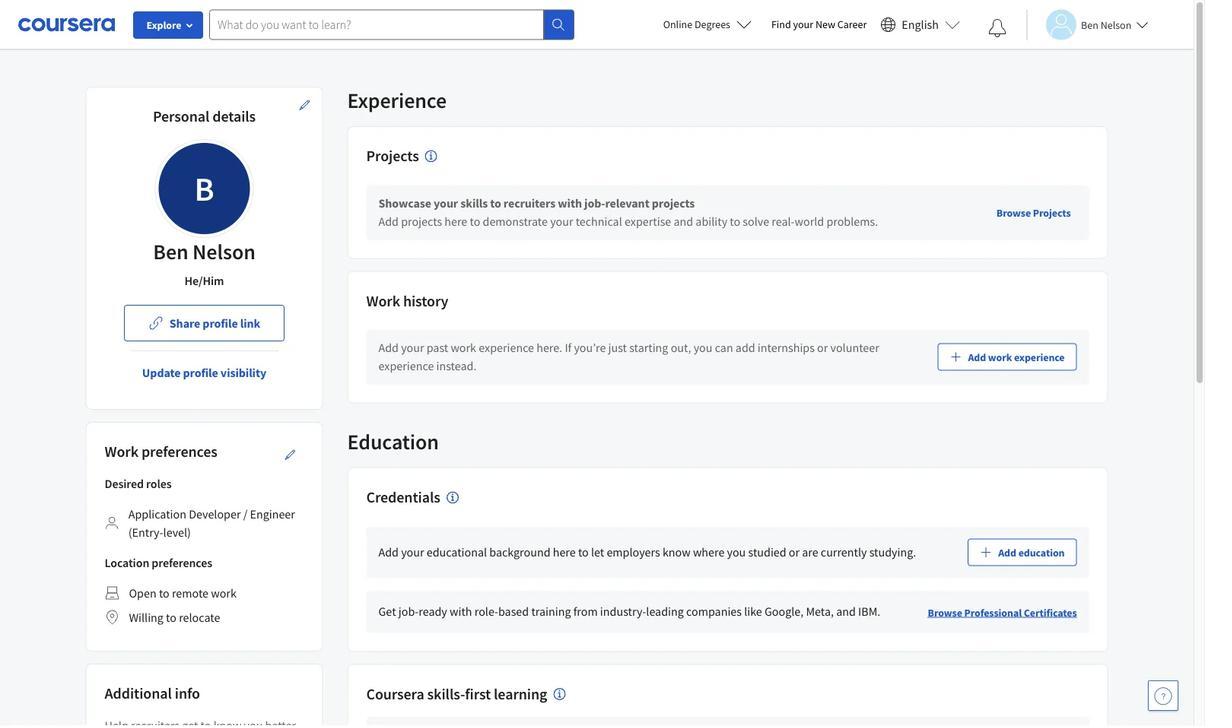 Task type: locate. For each thing, give the bounding box(es) containing it.
willing to relocate
[[129, 610, 220, 626]]

add inside add work experience button
[[968, 351, 986, 364]]

preferences up roles
[[141, 443, 217, 462]]

willing
[[129, 610, 164, 626]]

browse inside button
[[997, 206, 1031, 220]]

to down skills
[[470, 214, 480, 230]]

solve
[[743, 214, 770, 230]]

here down skills
[[445, 214, 467, 230]]

0 horizontal spatial here
[[445, 214, 467, 230]]

explore button
[[133, 11, 203, 39]]

0 vertical spatial job-
[[585, 196, 605, 211]]

engineer
[[250, 507, 295, 522]]

and left "ibm."
[[836, 605, 856, 620]]

ibm.
[[858, 605, 881, 620]]

1 horizontal spatial nelson
[[1101, 18, 1132, 32]]

edit image
[[284, 449, 296, 461]]

work for work history
[[366, 292, 400, 311]]

level)
[[163, 525, 191, 540]]

1 vertical spatial projects
[[401, 214, 442, 230]]

find your new career link
[[764, 15, 875, 34]]

0 vertical spatial browse
[[997, 206, 1031, 220]]

ben nelson
[[1081, 18, 1132, 32], [153, 239, 256, 265]]

with up the technical
[[558, 196, 582, 211]]

with left role-
[[450, 605, 472, 620]]

open
[[129, 586, 157, 601]]

your for past
[[401, 341, 424, 356]]

out,
[[671, 341, 691, 356]]

job- right get
[[399, 605, 419, 620]]

1 vertical spatial ben
[[153, 239, 188, 265]]

leading
[[646, 605, 684, 620]]

0 horizontal spatial job-
[[399, 605, 419, 620]]

showcase
[[379, 196, 431, 211]]

ready
[[419, 605, 447, 620]]

b
[[194, 167, 214, 210]]

preferences
[[141, 443, 217, 462], [152, 556, 212, 571]]

with inside showcase your skills to recruiters with job-relevant projects add projects here to demonstrate your technical expertise and ability to solve real-world problems.
[[558, 196, 582, 211]]

your left educational
[[401, 545, 424, 560]]

1 horizontal spatial with
[[558, 196, 582, 211]]

0 horizontal spatial work
[[105, 443, 138, 462]]

0 vertical spatial ben nelson
[[1081, 18, 1132, 32]]

coursera image
[[18, 12, 115, 37]]

and left ability
[[674, 214, 693, 230]]

0 horizontal spatial and
[[674, 214, 693, 230]]

you inside add your past work experience here. if you're just starting out, you can add internships or volunteer experience instead.
[[694, 341, 713, 356]]

profile
[[203, 316, 238, 331], [183, 365, 218, 381]]

add inside add your past work experience here. if you're just starting out, you can add internships or volunteer experience instead.
[[379, 341, 399, 356]]

your inside add your past work experience here. if you're just starting out, you can add internships or volunteer experience instead.
[[401, 341, 424, 356]]

1 horizontal spatial work
[[451, 341, 476, 356]]

0 horizontal spatial work
[[211, 586, 237, 601]]

1 vertical spatial with
[[450, 605, 472, 620]]

1 horizontal spatial work
[[366, 292, 400, 311]]

and inside showcase your skills to recruiters with job-relevant projects add projects here to demonstrate your technical expertise and ability to solve real-world problems.
[[674, 214, 693, 230]]

1 vertical spatial browse
[[928, 606, 963, 620]]

online degrees
[[663, 18, 731, 31]]

information about credentials section image
[[447, 492, 459, 504]]

experience inside add work experience button
[[1014, 351, 1065, 364]]

0 vertical spatial nelson
[[1101, 18, 1132, 32]]

0 horizontal spatial you
[[694, 341, 713, 356]]

your for skills
[[434, 196, 458, 211]]

your down recruiters
[[550, 214, 573, 230]]

history
[[403, 292, 449, 311]]

1 vertical spatial you
[[727, 545, 746, 560]]

b button
[[155, 139, 254, 238]]

0 vertical spatial work
[[366, 292, 400, 311]]

your left the past
[[401, 341, 424, 356]]

application developer / engineer (entry-level)
[[128, 507, 295, 540]]

or inside add your past work experience here. if you're just starting out, you can add internships or volunteer experience instead.
[[817, 341, 828, 356]]

preferences up open to remote work
[[152, 556, 212, 571]]

explore
[[146, 18, 182, 32]]

starting
[[630, 341, 669, 356]]

0 horizontal spatial nelson
[[193, 239, 256, 265]]

work for add your past work experience here. if you're just starting out, you can add internships or volunteer experience instead.
[[451, 341, 476, 356]]

relocate
[[179, 610, 220, 626]]

1 vertical spatial here
[[553, 545, 576, 560]]

1 horizontal spatial projects
[[1033, 206, 1071, 220]]

to right skills
[[490, 196, 501, 211]]

projects up expertise
[[652, 196, 695, 211]]

1 vertical spatial ben nelson
[[153, 239, 256, 265]]

1 vertical spatial and
[[836, 605, 856, 620]]

1 horizontal spatial here
[[553, 545, 576, 560]]

industry-
[[600, 605, 646, 620]]

details
[[212, 107, 256, 126]]

add inside add education button
[[999, 546, 1017, 560]]

1 vertical spatial projects
[[1033, 206, 1071, 220]]

0 vertical spatial projects
[[366, 146, 419, 166]]

to left let
[[578, 545, 589, 560]]

0 horizontal spatial projects
[[401, 214, 442, 230]]

where
[[693, 545, 725, 560]]

1 horizontal spatial ben nelson
[[1081, 18, 1132, 32]]

add work experience button
[[938, 344, 1077, 371]]

1 vertical spatial work
[[105, 443, 138, 462]]

online degrees button
[[651, 8, 764, 41]]

educational
[[427, 545, 487, 560]]

profile left link
[[203, 316, 238, 331]]

you left can
[[694, 341, 713, 356]]

desired
[[105, 476, 144, 492]]

update profile visibility
[[142, 365, 267, 381]]

degrees
[[695, 18, 731, 31]]

roles
[[146, 476, 172, 492]]

here inside showcase your skills to recruiters with job-relevant projects add projects here to demonstrate your technical expertise and ability to solve real-world problems.
[[445, 214, 467, 230]]

skills-
[[427, 685, 465, 704]]

update
[[142, 365, 181, 381]]

0 horizontal spatial ben nelson
[[153, 239, 256, 265]]

here.
[[537, 341, 563, 356]]

to left solve
[[730, 214, 741, 230]]

or left "volunteer"
[[817, 341, 828, 356]]

1 horizontal spatial browse
[[997, 206, 1031, 220]]

your
[[793, 18, 814, 31], [434, 196, 458, 211], [550, 214, 573, 230], [401, 341, 424, 356], [401, 545, 424, 560]]

employers
[[607, 545, 660, 560]]

0 vertical spatial you
[[694, 341, 713, 356]]

0 horizontal spatial browse
[[928, 606, 963, 620]]

0 vertical spatial preferences
[[141, 443, 217, 462]]

0 horizontal spatial with
[[450, 605, 472, 620]]

you're
[[574, 341, 606, 356]]

information about the projects section image
[[425, 150, 437, 163]]

1 horizontal spatial and
[[836, 605, 856, 620]]

projects down showcase
[[401, 214, 442, 230]]

edit image
[[299, 99, 311, 111]]

instead.
[[436, 359, 477, 374]]

can
[[715, 341, 733, 356]]

profile right update
[[183, 365, 218, 381]]

get job-ready with role-based training from industry-leading companies like google, meta, and ibm.
[[379, 605, 881, 620]]

internships
[[758, 341, 815, 356]]

0 vertical spatial profile
[[203, 316, 238, 331]]

add your educational background here to let employers know where you studied or are currently studying.
[[379, 545, 916, 560]]

or left are on the bottom right
[[789, 545, 800, 560]]

1 horizontal spatial or
[[817, 341, 828, 356]]

share profile link
[[170, 316, 260, 331]]

to
[[490, 196, 501, 211], [470, 214, 480, 230], [730, 214, 741, 230], [578, 545, 589, 560], [159, 586, 170, 601], [166, 610, 177, 626]]

location preferences
[[105, 556, 212, 571]]

training
[[531, 605, 571, 620]]

1 horizontal spatial ben
[[1081, 18, 1099, 32]]

projects inside button
[[1033, 206, 1071, 220]]

info
[[175, 685, 200, 704]]

work
[[366, 292, 400, 311], [105, 443, 138, 462]]

0 vertical spatial ben
[[1081, 18, 1099, 32]]

additional
[[105, 685, 172, 704]]

find
[[772, 18, 791, 31]]

2 horizontal spatial experience
[[1014, 351, 1065, 364]]

show notifications image
[[989, 19, 1007, 37]]

volunteer
[[831, 341, 880, 356]]

experience
[[479, 341, 534, 356], [1014, 351, 1065, 364], [379, 359, 434, 374]]

learning
[[494, 685, 547, 704]]

work inside add your past work experience here. if you're just starting out, you can add internships or volunteer experience instead.
[[451, 341, 476, 356]]

work history
[[366, 292, 449, 311]]

with
[[558, 196, 582, 211], [450, 605, 472, 620]]

2 horizontal spatial work
[[988, 351, 1012, 364]]

your for new
[[793, 18, 814, 31]]

job- inside showcase your skills to recruiters with job-relevant projects add projects here to demonstrate your technical expertise and ability to solve real-world problems.
[[585, 196, 605, 211]]

he/him
[[185, 273, 224, 288]]

education
[[1019, 546, 1065, 560]]

expertise
[[625, 214, 671, 230]]

preferences for work preferences
[[141, 443, 217, 462]]

job-
[[585, 196, 605, 211], [399, 605, 419, 620]]

work preferences
[[105, 443, 217, 462]]

browse professional certificates
[[928, 606, 1077, 620]]

your left skills
[[434, 196, 458, 211]]

and
[[674, 214, 693, 230], [836, 605, 856, 620]]

0 vertical spatial or
[[817, 341, 828, 356]]

0 horizontal spatial ben
[[153, 239, 188, 265]]

job- up the technical
[[585, 196, 605, 211]]

0 vertical spatial with
[[558, 196, 582, 211]]

remote
[[172, 586, 209, 601]]

information about skills development section image
[[554, 689, 566, 701]]

add your past work experience here. if you're just starting out, you can add internships or volunteer experience instead.
[[379, 341, 880, 374]]

share profile link button
[[124, 305, 285, 342]]

add work experience
[[968, 351, 1065, 364]]

1 vertical spatial profile
[[183, 365, 218, 381]]

or
[[817, 341, 828, 356], [789, 545, 800, 560]]

demonstrate
[[483, 214, 548, 230]]

your right find
[[793, 18, 814, 31]]

currently
[[821, 545, 867, 560]]

share
[[170, 316, 200, 331]]

to right the open
[[159, 586, 170, 601]]

1 horizontal spatial job-
[[585, 196, 605, 211]]

you right where
[[727, 545, 746, 560]]

work left history
[[366, 292, 400, 311]]

ben nelson button
[[1027, 10, 1149, 40]]

0 vertical spatial and
[[674, 214, 693, 230]]

1 horizontal spatial projects
[[652, 196, 695, 211]]

0 vertical spatial here
[[445, 214, 467, 230]]

0 horizontal spatial or
[[789, 545, 800, 560]]

1 vertical spatial preferences
[[152, 556, 212, 571]]

None search field
[[209, 10, 575, 40]]

here left let
[[553, 545, 576, 560]]

work up desired
[[105, 443, 138, 462]]



Task type: vqa. For each thing, say whether or not it's contained in the screenshot.
with within the Showcase your skills to recruiters with job-relevant projects Add projects here to demonstrate your technical expertise and ability to solve real-world problems.
yes



Task type: describe. For each thing, give the bounding box(es) containing it.
world
[[795, 214, 824, 230]]

add inside showcase your skills to recruiters with job-relevant projects add projects here to demonstrate your technical expertise and ability to solve real-world problems.
[[379, 214, 399, 230]]

profile for share
[[203, 316, 238, 331]]

career
[[838, 18, 867, 31]]

credentials
[[366, 488, 440, 507]]

0 horizontal spatial experience
[[379, 359, 434, 374]]

add for past
[[379, 341, 399, 356]]

professional
[[965, 606, 1022, 620]]

open to remote work
[[129, 586, 237, 601]]

additional info
[[105, 685, 200, 704]]

showcase your skills to recruiters with job-relevant projects add projects here to demonstrate your technical expertise and ability to solve real-world problems.
[[379, 196, 878, 230]]

like
[[744, 605, 762, 620]]

skills
[[461, 196, 488, 211]]

role-
[[475, 605, 498, 620]]

preferences for location preferences
[[152, 556, 212, 571]]

problems.
[[827, 214, 878, 230]]

background
[[490, 545, 551, 560]]

ben inside ben nelson popup button
[[1081, 18, 1099, 32]]

1 vertical spatial or
[[789, 545, 800, 560]]

(entry-
[[128, 525, 163, 540]]

if
[[565, 341, 572, 356]]

1 vertical spatial nelson
[[193, 239, 256, 265]]

ben nelson inside popup button
[[1081, 18, 1132, 32]]

recruiters
[[504, 196, 556, 211]]

just
[[608, 341, 627, 356]]

education
[[347, 429, 439, 455]]

add
[[736, 341, 755, 356]]

ability
[[696, 214, 728, 230]]

0 horizontal spatial projects
[[366, 146, 419, 166]]

new
[[816, 18, 836, 31]]

real-
[[772, 214, 795, 230]]

first
[[465, 685, 491, 704]]

add for educational
[[379, 545, 399, 560]]

based
[[498, 605, 529, 620]]

past
[[427, 341, 448, 356]]

browse for browse professional certificates
[[928, 606, 963, 620]]

add for experience
[[968, 351, 986, 364]]

find your new career
[[772, 18, 867, 31]]

work for work preferences
[[105, 443, 138, 462]]

let
[[591, 545, 604, 560]]

browse projects
[[997, 206, 1071, 220]]

technical
[[576, 214, 622, 230]]

meta,
[[806, 605, 834, 620]]

studying.
[[870, 545, 916, 560]]

desired roles
[[105, 476, 172, 492]]

personal
[[153, 107, 210, 126]]

add education
[[999, 546, 1065, 560]]

companies
[[686, 605, 742, 620]]

certificates
[[1024, 606, 1077, 620]]

personal details
[[153, 107, 256, 126]]

1 horizontal spatial you
[[727, 545, 746, 560]]

add education button
[[968, 539, 1077, 567]]

1 horizontal spatial experience
[[479, 341, 534, 356]]

your for educational
[[401, 545, 424, 560]]

help center image
[[1154, 687, 1173, 705]]

know
[[663, 545, 691, 560]]

What do you want to learn? text field
[[209, 10, 544, 40]]

coursera
[[366, 685, 424, 704]]

profile for update
[[183, 365, 218, 381]]

google,
[[765, 605, 804, 620]]

nelson inside ben nelson popup button
[[1101, 18, 1132, 32]]

studied
[[748, 545, 787, 560]]

0 vertical spatial projects
[[652, 196, 695, 211]]

english
[[902, 17, 939, 32]]

work for open to remote work
[[211, 586, 237, 601]]

location
[[105, 556, 149, 571]]

online
[[663, 18, 693, 31]]

to right willing
[[166, 610, 177, 626]]

application
[[128, 507, 186, 522]]

visibility
[[221, 365, 267, 381]]

coursera skills-first learning
[[366, 685, 547, 704]]

are
[[802, 545, 819, 560]]

link
[[240, 316, 260, 331]]

relevant
[[605, 196, 650, 211]]

work inside button
[[988, 351, 1012, 364]]

developer
[[189, 507, 241, 522]]

update profile visibility button
[[130, 355, 279, 391]]

1 vertical spatial job-
[[399, 605, 419, 620]]

english button
[[875, 0, 967, 49]]

browse for browse projects
[[997, 206, 1031, 220]]

from
[[574, 605, 598, 620]]



